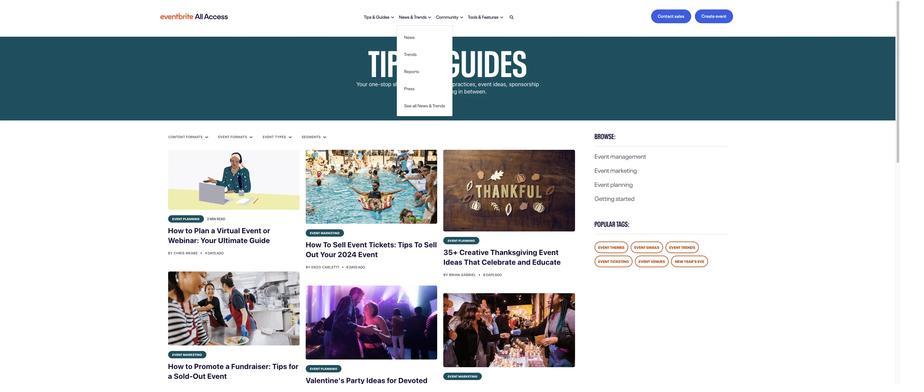 Task type: describe. For each thing, give the bounding box(es) containing it.
& for tips & guides link
[[373, 13, 376, 19]]

1 horizontal spatial event
[[716, 13, 727, 19]]

2 vertical spatial news
[[418, 102, 428, 108]]

event ticketing link
[[595, 256, 633, 267]]

arrow image for community
[[460, 16, 464, 19]]

event emails link
[[631, 242, 664, 253]]

6 for sell
[[347, 265, 349, 270]]

event guests and food vendor image
[[444, 294, 576, 368]]

& right reports
[[422, 32, 439, 86]]

4
[[205, 250, 207, 255]]

days for your
[[349, 265, 358, 270]]

lots of people at a pool party image
[[306, 150, 438, 224]]

started
[[616, 193, 635, 203]]

create event
[[702, 13, 727, 19]]

min
[[210, 216, 216, 221]]

event marketing for lots of people at a pool party image
[[310, 231, 340, 235]]

by for how to plan a virtual event or webinar: your ultimate guide
[[168, 251, 173, 255]]

chris
[[174, 251, 185, 255]]

how to sell event tickets: tips to sell out your 2024 event link
[[306, 237, 438, 263]]

0 vertical spatial trends
[[414, 13, 427, 19]]

one-
[[369, 81, 381, 88]]

content formats
[[168, 135, 204, 139]]

3
[[207, 216, 209, 221]]

sponsorship
[[509, 81, 540, 88]]

enzo
[[312, 265, 321, 269]]

contact sales link
[[652, 9, 692, 23]]

tips inside how to sell event tickets: tips to sell out your 2024 event
[[398, 241, 413, 249]]

contact sales
[[658, 13, 685, 19]]

getting started link
[[595, 193, 635, 203]]

guide
[[250, 236, 270, 245]]

ultimate
[[218, 236, 248, 245]]

event formats button
[[218, 135, 253, 139]]

marketing for people laughing while serving food image at left bottom
[[183, 352, 202, 357]]

event inside how to promote a fundraiser: tips for a sold-out event
[[207, 372, 227, 381]]

2 horizontal spatial ago
[[495, 272, 502, 277]]

event venues
[[639, 259, 666, 264]]

ticketing
[[611, 259, 629, 264]]

to for promote
[[186, 362, 193, 371]]

plan
[[194, 226, 210, 235]]

contact
[[658, 13, 674, 19]]

event management link
[[595, 151, 647, 160]]

formats for event
[[231, 135, 247, 139]]

2024
[[338, 250, 357, 259]]

brian
[[449, 273, 460, 277]]

best
[[441, 81, 451, 88]]

how for how to promote a fundraiser: tips for a sold-out event
[[168, 362, 184, 371]]

marketing inside your one-stop shop for marketing best practices, event ideas, sponsorship tips, and everything in between.
[[415, 81, 439, 88]]

days for ultimate
[[208, 250, 216, 255]]

management
[[611, 151, 647, 160]]

see
[[405, 102, 412, 108]]

creative
[[460, 248, 489, 257]]

practices,
[[453, 81, 477, 88]]

or
[[263, 226, 270, 235]]

by for how to sell event tickets: tips to sell out your 2024 event
[[306, 265, 311, 269]]

people laughing while serving food image
[[168, 272, 300, 346]]

35+
[[444, 248, 458, 257]]

event trends link
[[666, 242, 700, 253]]

content
[[168, 135, 185, 139]]

community
[[436, 13, 459, 19]]

event trends
[[670, 244, 696, 250]]

webinar:
[[168, 236, 199, 245]]

marketing for event guests and food vendor image
[[459, 374, 478, 379]]

ideas,
[[493, 81, 508, 88]]

event types
[[263, 135, 287, 139]]

getting started
[[595, 193, 635, 203]]

event ticketing
[[599, 259, 629, 264]]

and inside your one-stop shop for marketing best practices, event ideas, sponsorship tips, and everything in between.
[[421, 88, 430, 95]]

reports
[[405, 68, 419, 74]]

in
[[459, 88, 463, 95]]

carletti
[[322, 265, 340, 269]]

arrow image for tools & features
[[500, 16, 504, 19]]

35+ creative thanksgiving event ideas that celebrate and educate
[[444, 248, 561, 267]]

2 to from the left
[[415, 241, 423, 249]]

tools
[[468, 13, 478, 19]]

news & trends link
[[397, 10, 434, 23]]

emails
[[647, 244, 660, 250]]

to for plan
[[186, 226, 193, 235]]

venues
[[651, 259, 666, 264]]

tickets:
[[369, 241, 397, 249]]

tags:
[[617, 218, 630, 229]]

by enzo carletti link
[[306, 265, 340, 269]]

marketing for lots of people at a pool party image
[[321, 231, 340, 235]]

couple dancing in nightclub image
[[306, 286, 438, 360]]

event marketing link for event guests and food vendor image
[[444, 373, 482, 380]]

types
[[275, 135, 286, 139]]

news & trends
[[399, 13, 427, 19]]

stop
[[381, 81, 392, 88]]

event marketing for people laughing while serving food image at left bottom
[[172, 352, 202, 357]]

event inside how to plan a virtual event or webinar: your ultimate guide
[[242, 226, 262, 235]]

event inside your one-stop shop for marketing best practices, event ideas, sponsorship tips, and everything in between.
[[479, 81, 492, 88]]

new year's eve
[[675, 259, 705, 264]]

tips & guides link
[[362, 10, 397, 23]]

between.
[[465, 88, 487, 95]]

and inside '35+ creative thanksgiving event ideas that celebrate and educate'
[[518, 258, 531, 267]]

how to plan a virtual event or webinar: your ultimate guide link
[[168, 223, 300, 249]]

event marketing for event guests and food vendor image
[[448, 374, 478, 379]]

celebrate
[[482, 258, 516, 267]]

themes
[[611, 244, 625, 250]]

tools & features link
[[466, 10, 506, 23]]

segments button
[[302, 135, 327, 139]]

read
[[217, 216, 226, 221]]

for inside how to promote a fundraiser: tips for a sold-out event
[[289, 362, 299, 371]]

fundraiser:
[[231, 362, 271, 371]]

tips,
[[409, 88, 420, 95]]



Task type: locate. For each thing, give the bounding box(es) containing it.
0 horizontal spatial ago
[[217, 250, 224, 255]]

6 days ago for thanksgiving
[[484, 272, 502, 277]]

event emails
[[635, 244, 660, 250]]

press
[[405, 85, 415, 91]]

how for how to plan a virtual event or webinar: your ultimate guide
[[168, 226, 184, 235]]

guides
[[376, 13, 390, 19], [444, 32, 528, 86]]

by brian gabriel link
[[444, 273, 477, 277]]

how
[[168, 226, 184, 235], [306, 241, 322, 249], [168, 362, 184, 371]]

new
[[675, 259, 684, 264]]

6 for thanksgiving
[[484, 272, 486, 277]]

out down promote
[[193, 372, 206, 381]]

news inside 'link'
[[405, 34, 415, 40]]

news for news
[[405, 34, 415, 40]]

1 vertical spatial a
[[226, 362, 230, 371]]

2 horizontal spatial arrow image
[[500, 16, 504, 19]]

your inside how to sell event tickets: tips to sell out your 2024 event
[[320, 250, 336, 259]]

event planning
[[595, 179, 633, 188], [172, 217, 200, 221], [448, 238, 475, 243], [310, 367, 338, 371]]

a inside how to plan a virtual event or webinar: your ultimate guide
[[211, 226, 215, 235]]

to inside how to plan a virtual event or webinar: your ultimate guide
[[186, 226, 193, 235]]

search icon image
[[510, 15, 514, 20]]

1 vertical spatial out
[[193, 372, 206, 381]]

0 vertical spatial event
[[716, 13, 727, 19]]

2 horizontal spatial your
[[357, 81, 368, 88]]

how up webinar:
[[168, 226, 184, 235]]

1 horizontal spatial formats
[[231, 135, 247, 139]]

& for news & trends link
[[411, 13, 414, 19]]

0 vertical spatial 6
[[347, 265, 349, 270]]

arrow image left tools in the top right of the page
[[460, 16, 464, 19]]

0 horizontal spatial event
[[479, 81, 492, 88]]

2 vertical spatial your
[[320, 250, 336, 259]]

& inside "link"
[[479, 13, 482, 19]]

1 horizontal spatial to
[[415, 241, 423, 249]]

by chris meabe link
[[168, 251, 199, 255]]

& right tools in the top right of the page
[[479, 13, 482, 19]]

event
[[716, 13, 727, 19], [479, 81, 492, 88]]

arrow image
[[250, 136, 253, 139], [289, 136, 292, 139], [323, 136, 326, 139]]

popular tags:
[[595, 218, 630, 229]]

1 horizontal spatial 6
[[484, 272, 486, 277]]

0 vertical spatial guides
[[376, 13, 390, 19]]

event right create
[[716, 13, 727, 19]]

2 arrow image from the left
[[289, 136, 292, 139]]

& for tools & features "link"
[[479, 13, 482, 19]]

to inside how to promote a fundraiser: tips for a sold-out event
[[186, 362, 193, 371]]

1 arrow image from the left
[[250, 136, 253, 139]]

your left 'one-'
[[357, 81, 368, 88]]

1 vertical spatial your
[[201, 236, 217, 245]]

for
[[407, 81, 413, 88], [289, 362, 299, 371]]

1 vertical spatial trends
[[405, 51, 417, 57]]

event marketing link
[[595, 165, 637, 174], [306, 230, 344, 237], [168, 351, 206, 359], [444, 373, 482, 380]]

arrow image
[[391, 16, 394, 19]]

out
[[306, 250, 319, 259], [193, 372, 206, 381]]

arrow image for news & trends
[[429, 16, 432, 19]]

0 horizontal spatial out
[[193, 372, 206, 381]]

logo eventbrite image
[[159, 11, 229, 22]]

and right tips,
[[421, 88, 430, 95]]

ago right the 4
[[217, 250, 224, 255]]

2 vertical spatial by
[[444, 273, 449, 277]]

planning
[[611, 179, 633, 188], [183, 217, 200, 221], [459, 238, 475, 243], [321, 367, 338, 371]]

0 horizontal spatial guides
[[376, 13, 390, 19]]

a right promote
[[226, 362, 230, 371]]

1 horizontal spatial a
[[211, 226, 215, 235]]

and down thanksgiving
[[518, 258, 531, 267]]

1 horizontal spatial 6 days ago
[[484, 272, 502, 277]]

out up "enzo"
[[306, 250, 319, 259]]

formats inside popup button
[[231, 135, 247, 139]]

all
[[413, 102, 417, 108]]

news right arrow icon
[[399, 13, 410, 19]]

1 horizontal spatial arrow image
[[289, 136, 292, 139]]

0 vertical spatial tips & guides
[[364, 13, 390, 19]]

your up carletti at the bottom of page
[[320, 250, 336, 259]]

news link
[[397, 31, 453, 42]]

news
[[399, 13, 410, 19], [405, 34, 415, 40], [418, 102, 428, 108]]

event up between.
[[479, 81, 492, 88]]

6 days ago
[[347, 265, 365, 270], [484, 272, 502, 277]]

6 down 2024 at the bottom of the page
[[347, 265, 349, 270]]

out inside how to sell event tickets: tips to sell out your 2024 event
[[306, 250, 319, 259]]

1 horizontal spatial days
[[349, 265, 358, 270]]

arrow image inside event formats popup button
[[250, 136, 253, 139]]

your inside your one-stop shop for marketing best practices, event ideas, sponsorship tips, and everything in between.
[[357, 81, 368, 88]]

event marketing link for people laughing while serving food image at left bottom
[[168, 351, 206, 359]]

that
[[464, 258, 480, 267]]

& right all at the top
[[429, 102, 432, 108]]

ago down how to sell event tickets: tips to sell out your 2024 event link
[[358, 265, 365, 270]]

arrow image inside "event types" popup button
[[289, 136, 292, 139]]

1 horizontal spatial ago
[[358, 265, 365, 270]]

shop
[[393, 81, 405, 88]]

& right arrow icon
[[411, 13, 414, 19]]

1 horizontal spatial your
[[320, 250, 336, 259]]

by enzo carletti
[[306, 265, 340, 269]]

1 vertical spatial how
[[306, 241, 322, 249]]

news right all at the top
[[418, 102, 428, 108]]

2 sell from the left
[[424, 241, 437, 249]]

1 horizontal spatial and
[[518, 258, 531, 267]]

how inside how to sell event tickets: tips to sell out your 2024 event
[[306, 241, 322, 249]]

2 vertical spatial trends
[[433, 102, 446, 108]]

ago for your
[[358, 265, 365, 270]]

features
[[482, 13, 499, 19]]

new year's eve link
[[672, 256, 709, 267]]

ago down celebrate
[[495, 272, 502, 277]]

arrow image for segments
[[323, 136, 326, 139]]

&
[[373, 13, 376, 19], [411, 13, 414, 19], [479, 13, 482, 19], [422, 32, 439, 86], [429, 102, 432, 108]]

tools & features
[[468, 13, 499, 19]]

trends
[[682, 244, 696, 250]]

to up webinar:
[[186, 226, 193, 235]]

2 horizontal spatial arrow image
[[323, 136, 326, 139]]

sell left 35+
[[424, 241, 437, 249]]

sold-
[[174, 372, 193, 381]]

virtual
[[217, 226, 240, 235]]

0 vertical spatial and
[[421, 88, 430, 95]]

2 vertical spatial how
[[168, 362, 184, 371]]

0 vertical spatial a
[[211, 226, 215, 235]]

1 vertical spatial to
[[186, 362, 193, 371]]

3 arrow image from the left
[[500, 16, 504, 19]]

arrow image right news & trends
[[429, 16, 432, 19]]

everything
[[432, 88, 457, 95]]

content formats button
[[168, 135, 209, 139]]

how up "enzo"
[[306, 241, 322, 249]]

1 vertical spatial ago
[[358, 265, 365, 270]]

1 sell from the left
[[333, 241, 346, 249]]

1 vertical spatial event
[[479, 81, 492, 88]]

to
[[323, 241, 332, 249], [415, 241, 423, 249]]

0 vertical spatial for
[[407, 81, 413, 88]]

1 to from the top
[[186, 226, 193, 235]]

see all news & trends
[[405, 102, 446, 108]]

by chris meabe
[[168, 251, 199, 255]]

arrow image for event formats
[[250, 136, 253, 139]]

meabe
[[186, 251, 198, 255]]

sell up 2024 at the bottom of the page
[[333, 241, 346, 249]]

by left "enzo"
[[306, 265, 311, 269]]

0 horizontal spatial a
[[168, 372, 172, 381]]

community link
[[434, 10, 466, 23]]

2 to from the top
[[186, 362, 193, 371]]

arrow image right segments
[[323, 136, 326, 139]]

0 horizontal spatial and
[[421, 88, 430, 95]]

event themes link
[[595, 242, 629, 253]]

by left chris
[[168, 251, 173, 255]]

news down news & trends
[[405, 34, 415, 40]]

0 horizontal spatial 6 days ago
[[347, 265, 365, 270]]

0 vertical spatial days
[[208, 250, 216, 255]]

0 horizontal spatial formats
[[186, 135, 203, 139]]

days down celebrate
[[486, 272, 495, 277]]

0 horizontal spatial for
[[289, 362, 299, 371]]

how inside how to promote a fundraiser: tips for a sold-out event
[[168, 362, 184, 371]]

promote
[[194, 362, 224, 371]]

by left brian
[[444, 273, 449, 277]]

0 horizontal spatial days
[[208, 250, 216, 255]]

a right the plan
[[211, 226, 215, 235]]

press link
[[397, 82, 453, 93]]

how inside how to plan a virtual event or webinar: your ultimate guide
[[168, 226, 184, 235]]

2 formats from the left
[[231, 135, 247, 139]]

1 formats from the left
[[186, 135, 203, 139]]

how to promote a fundraiser: tips for a sold-out event link
[[168, 359, 300, 384]]

1 vertical spatial guides
[[444, 32, 528, 86]]

1 vertical spatial and
[[518, 258, 531, 267]]

create
[[702, 13, 715, 19]]

create event link
[[695, 9, 734, 23]]

0 vertical spatial news
[[399, 13, 410, 19]]

1 vertical spatial for
[[289, 362, 299, 371]]

year's
[[685, 259, 697, 264]]

0 horizontal spatial arrow image
[[429, 16, 432, 19]]

0 horizontal spatial arrow image
[[250, 136, 253, 139]]

0 vertical spatial out
[[306, 250, 319, 259]]

arrow image inside segments popup button
[[323, 136, 326, 139]]

1 arrow image from the left
[[429, 16, 432, 19]]

0 vertical spatial ago
[[217, 250, 224, 255]]

your down the plan
[[201, 236, 217, 245]]

6 right gabriel
[[484, 272, 486, 277]]

35+ creative thanksgiving event ideas that celebrate and educate link
[[444, 245, 576, 271]]

1 vertical spatial 6 days ago
[[484, 272, 502, 277]]

0 vertical spatial 6 days ago
[[347, 265, 365, 270]]

6 days ago down 2024 at the bottom of the page
[[347, 265, 365, 270]]

1 vertical spatial 6
[[484, 272, 486, 277]]

0 horizontal spatial your
[[201, 236, 217, 245]]

browse:
[[595, 130, 616, 141]]

trends down everything
[[433, 102, 446, 108]]

for inside your one-stop shop for marketing best practices, event ideas, sponsorship tips, and everything in between.
[[407, 81, 413, 88]]

event formats
[[218, 135, 248, 139]]

event management
[[595, 151, 647, 160]]

3 arrow image from the left
[[323, 136, 326, 139]]

arrow image
[[205, 136, 208, 139]]

reports link
[[397, 65, 453, 76]]

getting
[[595, 193, 615, 203]]

1 vertical spatial days
[[349, 265, 358, 270]]

a for fundraiser:
[[226, 362, 230, 371]]

1 vertical spatial by
[[306, 265, 311, 269]]

0 vertical spatial by
[[168, 251, 173, 255]]

arrow image left search icon
[[500, 16, 504, 19]]

arrow image right types at the top left of page
[[289, 136, 292, 139]]

2 vertical spatial a
[[168, 372, 172, 381]]

formats for content
[[186, 135, 203, 139]]

& left arrow icon
[[373, 13, 376, 19]]

thanksgiving
[[491, 248, 538, 257]]

2 horizontal spatial days
[[486, 272, 495, 277]]

see all news & trends link
[[397, 100, 453, 111]]

how up sold-
[[168, 362, 184, 371]]

days
[[208, 250, 216, 255], [349, 265, 358, 270], [486, 272, 495, 277]]

a for virtual
[[211, 226, 215, 235]]

event themes
[[599, 244, 625, 250]]

educate
[[533, 258, 561, 267]]

how to sell event tickets: tips to sell out your 2024 event
[[306, 241, 437, 259]]

1 horizontal spatial guides
[[444, 32, 528, 86]]

eve
[[698, 259, 705, 264]]

0 horizontal spatial sell
[[333, 241, 346, 249]]

your one-stop shop for marketing best practices, event ideas, sponsorship tips, and everything in between.
[[357, 81, 540, 95]]

arrow image inside community "link"
[[460, 16, 464, 19]]

0 vertical spatial how
[[168, 226, 184, 235]]

by
[[168, 251, 173, 255], [306, 265, 311, 269], [444, 273, 449, 277]]

arrow image inside news & trends link
[[429, 16, 432, 19]]

2 arrow image from the left
[[460, 16, 464, 19]]

arrow image inside tools & features "link"
[[500, 16, 504, 19]]

how for how to sell event tickets: tips to sell out your 2024 event
[[306, 241, 322, 249]]

and
[[421, 88, 430, 95], [518, 258, 531, 267]]

0 horizontal spatial to
[[323, 241, 332, 249]]

tips inside how to promote a fundraiser: tips for a sold-out event
[[273, 362, 287, 371]]

2 horizontal spatial by
[[444, 273, 449, 277]]

a left sold-
[[168, 372, 172, 381]]

6 days ago for sell
[[347, 265, 365, 270]]

0 vertical spatial to
[[186, 226, 193, 235]]

event types button
[[263, 135, 292, 139]]

out inside how to promote a fundraiser: tips for a sold-out event
[[193, 372, 206, 381]]

trends link
[[397, 48, 453, 59]]

1 horizontal spatial sell
[[424, 241, 437, 249]]

0 vertical spatial your
[[357, 81, 368, 88]]

arrow image
[[429, 16, 432, 19], [460, 16, 464, 19], [500, 16, 504, 19]]

gabriel
[[461, 273, 476, 277]]

popular
[[595, 218, 616, 229]]

your inside how to plan a virtual event or webinar: your ultimate guide
[[201, 236, 217, 245]]

0 horizontal spatial 6
[[347, 265, 349, 270]]

formats inside dropdown button
[[186, 135, 203, 139]]

1 horizontal spatial by
[[306, 265, 311, 269]]

ago for ultimate
[[217, 250, 224, 255]]

trends up news 'link'
[[414, 13, 427, 19]]

1 vertical spatial tips & guides
[[369, 32, 528, 86]]

1 horizontal spatial arrow image
[[460, 16, 464, 19]]

1 horizontal spatial out
[[306, 250, 319, 259]]

2 vertical spatial ago
[[495, 272, 502, 277]]

6 days ago down celebrate
[[484, 272, 502, 277]]

arrow image right event formats
[[250, 136, 253, 139]]

your
[[357, 81, 368, 88], [201, 236, 217, 245], [320, 250, 336, 259]]

to up sold-
[[186, 362, 193, 371]]

1 vertical spatial news
[[405, 34, 415, 40]]

0 horizontal spatial by
[[168, 251, 173, 255]]

2 vertical spatial days
[[486, 272, 495, 277]]

1 horizontal spatial for
[[407, 81, 413, 88]]

1 to from the left
[[323, 241, 332, 249]]

days down 2024 at the bottom of the page
[[349, 265, 358, 270]]

by for 35+ creative thanksgiving event ideas that celebrate and educate
[[444, 273, 449, 277]]

3 min read
[[207, 216, 226, 221]]

days right the 4
[[208, 250, 216, 255]]

event marketing link for lots of people at a pool party image
[[306, 230, 344, 237]]

event inside '35+ creative thanksgiving event ideas that celebrate and educate'
[[539, 248, 559, 257]]

news for news & trends
[[399, 13, 410, 19]]

2 horizontal spatial a
[[226, 362, 230, 371]]

trends up reports
[[405, 51, 417, 57]]

arrow image for event types
[[289, 136, 292, 139]]



Task type: vqa. For each thing, say whether or not it's contained in the screenshot.
Your within How To Sell Event Tickets: Tips To Sell Out Your 2024 Event
yes



